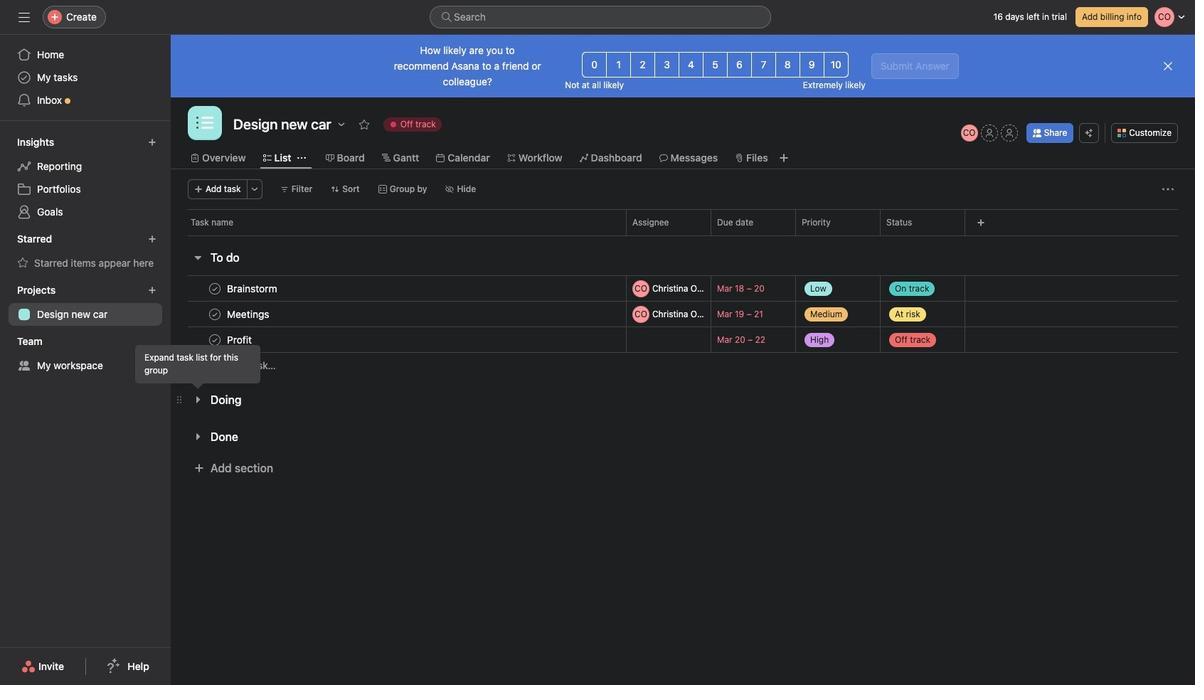 Task type: vqa. For each thing, say whether or not it's contained in the screenshot.
board image to the top
no



Task type: describe. For each thing, give the bounding box(es) containing it.
meetings cell
[[171, 301, 626, 327]]

profit cell
[[171, 327, 626, 353]]

mark complete image for task name text box in profit cell
[[206, 331, 223, 348]]

header to do tree grid
[[171, 275, 1196, 379]]

tab actions image
[[297, 154, 306, 162]]

ask ai image
[[1086, 129, 1094, 137]]

global element
[[0, 35, 171, 120]]

list image
[[196, 115, 214, 132]]

mark complete checkbox for brainstorm cell
[[206, 280, 223, 297]]

task name text field for mark complete option
[[224, 307, 274, 321]]

expand task list for this group image
[[192, 431, 204, 443]]

collapse task list for this group image
[[192, 252, 204, 263]]

add items to starred image
[[148, 235, 157, 243]]



Task type: locate. For each thing, give the bounding box(es) containing it.
2 vertical spatial mark complete image
[[206, 331, 223, 348]]

Mark complete checkbox
[[206, 280, 223, 297], [206, 331, 223, 348]]

Mark complete checkbox
[[206, 306, 223, 323]]

starred element
[[0, 226, 171, 278]]

2 mark complete checkbox from the top
[[206, 331, 223, 348]]

0 vertical spatial task name text field
[[224, 307, 274, 321]]

add tab image
[[778, 152, 790, 164]]

row
[[171, 209, 1196, 236], [188, 235, 1179, 236], [171, 275, 1196, 302], [171, 301, 1196, 327], [171, 327, 1196, 353], [171, 352, 1196, 379]]

mark complete image for task name text box inside the 'meetings' cell
[[206, 306, 223, 323]]

mark complete checkbox inside profit cell
[[206, 331, 223, 348]]

0 vertical spatial mark complete checkbox
[[206, 280, 223, 297]]

mark complete image for task name text field
[[206, 280, 223, 297]]

projects element
[[0, 278, 171, 329]]

2 task name text field from the top
[[224, 333, 256, 347]]

Task name text field
[[224, 307, 274, 321], [224, 333, 256, 347]]

mark complete checkbox inside brainstorm cell
[[206, 280, 223, 297]]

1 mark complete checkbox from the top
[[206, 280, 223, 297]]

1 vertical spatial mark complete image
[[206, 306, 223, 323]]

mark complete image
[[206, 280, 223, 297], [206, 306, 223, 323], [206, 331, 223, 348]]

insights element
[[0, 130, 171, 226]]

add field image
[[977, 219, 986, 227]]

None radio
[[631, 52, 656, 78], [727, 52, 752, 78], [752, 52, 776, 78], [776, 52, 801, 78], [631, 52, 656, 78], [727, 52, 752, 78], [752, 52, 776, 78], [776, 52, 801, 78]]

mark complete image inside 'meetings' cell
[[206, 306, 223, 323]]

task name text field for mark complete checkbox inside the profit cell
[[224, 333, 256, 347]]

teams element
[[0, 329, 171, 380]]

list box
[[430, 6, 772, 28]]

1 task name text field from the top
[[224, 307, 274, 321]]

option group
[[582, 52, 849, 78]]

1 vertical spatial task name text field
[[224, 333, 256, 347]]

add to starred image
[[358, 119, 370, 130]]

dismiss image
[[1163, 60, 1174, 72]]

hide sidebar image
[[19, 11, 30, 23]]

mark complete image inside brainstorm cell
[[206, 280, 223, 297]]

Task name text field
[[224, 281, 282, 296]]

mark complete checkbox up mark complete option
[[206, 280, 223, 297]]

mark complete checkbox down mark complete option
[[206, 331, 223, 348]]

3 mark complete image from the top
[[206, 331, 223, 348]]

mark complete image inside profit cell
[[206, 331, 223, 348]]

mark complete checkbox for profit cell
[[206, 331, 223, 348]]

None radio
[[582, 52, 607, 78], [607, 52, 631, 78], [655, 52, 680, 78], [679, 52, 704, 78], [703, 52, 728, 78], [800, 52, 825, 78], [824, 52, 849, 78], [582, 52, 607, 78], [607, 52, 631, 78], [655, 52, 680, 78], [679, 52, 704, 78], [703, 52, 728, 78], [800, 52, 825, 78], [824, 52, 849, 78]]

brainstorm cell
[[171, 275, 626, 302]]

manage project members image
[[961, 125, 978, 142]]

0 vertical spatial mark complete image
[[206, 280, 223, 297]]

1 mark complete image from the top
[[206, 280, 223, 297]]

new insights image
[[148, 138, 157, 147]]

2 mark complete image from the top
[[206, 306, 223, 323]]

task name text field inside 'meetings' cell
[[224, 307, 274, 321]]

1 vertical spatial mark complete checkbox
[[206, 331, 223, 348]]

task name text field inside profit cell
[[224, 333, 256, 347]]

more actions image
[[250, 185, 259, 194]]

expand task list for this group image
[[192, 394, 204, 406]]

tooltip
[[136, 346, 260, 387]]

new project or portfolio image
[[148, 286, 157, 295]]



